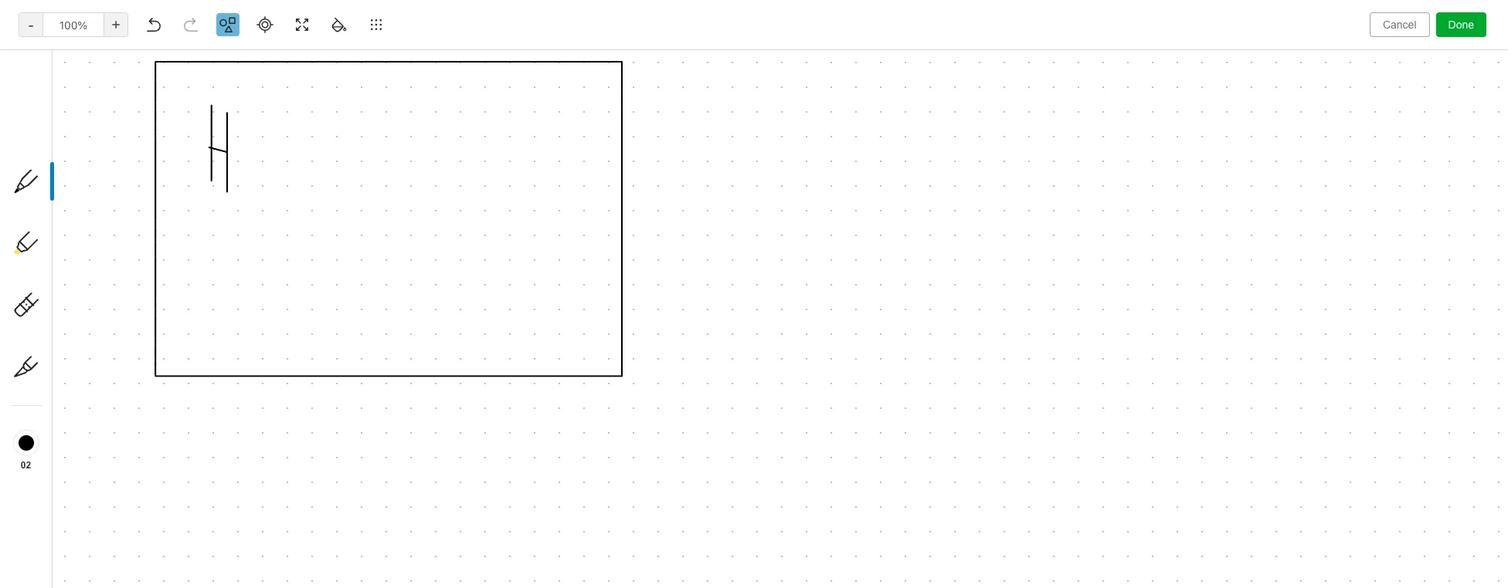 Task type: vqa. For each thing, say whether or not it's contained in the screenshot.
Numbered list LINK
no



Task type: locate. For each thing, give the bounding box(es) containing it.
new
[[34, 88, 56, 101]]

notes for notes (
[[34, 377, 64, 391]]

edited
[[516, 48, 548, 61]]

notes inside note list element
[[219, 15, 261, 33]]

notebooks
[[35, 436, 89, 449]]

2 workbook 2 from the top
[[467, 129, 527, 143]]

shortcut
[[96, 185, 136, 197]]

nov 13
[[328, 253, 362, 266], [397, 253, 431, 266]]

1 horizontal spatial min
[[413, 154, 431, 167]]

2 untitled from the top
[[204, 129, 243, 143]]

just up 37
[[397, 129, 418, 143]]

min for 37
[[413, 154, 431, 167]]

notes left (
[[34, 377, 64, 391]]

3 workbook 2 from the top
[[467, 154, 527, 167]]

add tag image
[[515, 564, 534, 583]]

with
[[72, 486, 93, 499]]

0 vertical spatial title
[[204, 81, 228, 91]]

shared with me link
[[0, 480, 179, 505]]

1 row group from the top
[[185, 74, 816, 99]]

5 2 from the top
[[520, 204, 527, 217]]

0 horizontal spatial ago
[[365, 154, 383, 167]]

1 horizontal spatial nov 14
[[397, 228, 432, 241]]

title down 7 notes
[[204, 81, 228, 91]]

1 title from the top
[[204, 81, 228, 91]]

min right 35
[[344, 154, 362, 167]]

notes
[[219, 15, 261, 33], [53, 265, 81, 277], [34, 377, 64, 391]]

untitled
[[204, 105, 243, 118], [204, 129, 243, 143], [204, 204, 243, 217], [204, 228, 243, 241], [204, 253, 243, 266]]

note list element
[[185, 0, 816, 589]]

min for 35
[[344, 154, 362, 167]]

workbook
[[467, 105, 517, 118], [467, 129, 517, 143], [467, 154, 517, 167], [467, 179, 517, 192], [467, 204, 517, 217], [467, 228, 517, 241], [467, 253, 517, 266]]

group
[[0, 171, 179, 378]]

2 vertical spatial notes
[[34, 377, 64, 391]]

6 2 from the top
[[520, 228, 527, 241]]

3 2 from the top
[[520, 154, 527, 167]]

14 down 37 min ago
[[420, 228, 432, 241]]

1 horizontal spatial nov 13
[[397, 253, 431, 266]]

0 horizontal spatial 13
[[350, 253, 362, 266]]

1 vertical spatial on
[[107, 202, 119, 215]]

2 nov 14 from the left
[[397, 228, 432, 241]]

2
[[520, 105, 527, 118], [520, 129, 527, 143], [520, 154, 527, 167], [520, 179, 527, 192], [520, 204, 527, 217], [520, 228, 527, 241], [520, 253, 527, 266]]

shortcuts button
[[0, 146, 179, 171]]

1 14 from the left
[[350, 228, 362, 241]]

just now
[[328, 105, 372, 118], [397, 105, 442, 118], [328, 129, 372, 143], [397, 129, 442, 143]]

nov 14 down nov 28
[[328, 228, 362, 241]]

now up 35 min ago
[[352, 129, 372, 143]]

on inside note window element
[[551, 48, 563, 61]]

37
[[397, 154, 410, 167]]

shortcuts
[[35, 152, 83, 165]]

3 workbook from the top
[[467, 154, 517, 167]]

on inside icon on a note, notebook, stack or tag to add it here.
[[107, 202, 119, 215]]

13
[[350, 253, 362, 266], [420, 253, 431, 266]]

last
[[492, 48, 513, 61]]

1 min from the left
[[344, 154, 362, 167]]

5 workbook from the top
[[467, 204, 517, 217]]

ago for 35 min ago
[[365, 154, 383, 167]]

on
[[551, 48, 563, 61], [107, 202, 119, 215]]

tree
[[204, 154, 226, 167]]

1 horizontal spatial ago
[[434, 154, 452, 167]]

title left 1
[[204, 179, 226, 192]]

0 horizontal spatial 14
[[350, 228, 362, 241]]

tree containing home
[[0, 121, 185, 539]]

14 down 28
[[350, 228, 362, 241]]

0 vertical spatial on
[[551, 48, 563, 61]]

notes right recent
[[53, 265, 81, 277]]

1 13 from the left
[[350, 253, 362, 266]]

Search text field
[[20, 45, 165, 73]]

notes inside group
[[53, 265, 81, 277]]

1 ago from the left
[[365, 154, 383, 167]]

it
[[78, 230, 84, 243]]

Note Editor text field
[[0, 0, 1508, 589]]

notes for notes
[[219, 15, 261, 33]]

tasks button
[[0, 396, 179, 421]]

min
[[344, 154, 362, 167], [413, 154, 431, 167]]

7 workbook 2 from the top
[[467, 253, 527, 266]]

just
[[328, 105, 349, 118], [397, 105, 418, 118], [328, 129, 349, 143], [397, 129, 418, 143]]

5 workbook 2 from the top
[[467, 204, 527, 217]]

row group
[[185, 74, 816, 99], [185, 99, 739, 272]]

nov
[[328, 179, 347, 192], [397, 179, 417, 192], [328, 204, 347, 217], [397, 204, 417, 217], [328, 228, 347, 241], [397, 228, 417, 241], [328, 253, 347, 266], [397, 253, 417, 266]]

icon
[[85, 202, 104, 215]]

only you
[[1361, 12, 1402, 24]]

title
[[204, 81, 228, 91], [204, 179, 226, 192]]

14
[[350, 228, 362, 241], [420, 228, 432, 241]]

5 untitled from the top
[[204, 253, 243, 266]]

last edited on dec 5, 2023
[[492, 48, 627, 61]]

nov 27
[[397, 179, 432, 192], [328, 204, 363, 217], [397, 204, 432, 217]]

0 horizontal spatial on
[[107, 202, 119, 215]]

note,
[[28, 216, 52, 229]]

4 workbook 2 from the top
[[467, 179, 527, 192]]

0 horizontal spatial min
[[344, 154, 362, 167]]

0 vertical spatial notes
[[219, 15, 261, 33]]

on left the a
[[107, 202, 119, 215]]

7 workbook from the top
[[467, 253, 517, 266]]

group containing add your first shortcut
[[0, 171, 179, 378]]

just up 35
[[328, 129, 349, 143]]

4 2 from the top
[[520, 179, 527, 192]]

None search field
[[20, 45, 165, 73]]

now
[[352, 105, 372, 118], [421, 105, 442, 118], [352, 129, 372, 143], [421, 129, 442, 143]]

2 title from the top
[[204, 179, 226, 192]]

1 vertical spatial notes
[[53, 265, 81, 277]]

shared with me
[[34, 486, 111, 499]]

ago right 37
[[434, 154, 452, 167]]

tree
[[0, 121, 185, 539]]

1 2 from the top
[[520, 105, 527, 118]]

1 horizontal spatial on
[[551, 48, 563, 61]]

me
[[96, 486, 111, 499]]

0 horizontal spatial nov 14
[[328, 228, 362, 241]]

just now up 35 min ago
[[328, 129, 372, 143]]

notes up notes
[[219, 15, 261, 33]]

0 horizontal spatial nov 13
[[328, 253, 362, 266]]

1 vertical spatial title
[[204, 179, 226, 192]]

27
[[420, 179, 432, 192], [350, 204, 363, 217], [420, 204, 432, 217]]

row group containing untitled
[[185, 99, 739, 272]]

1 untitled from the top
[[204, 105, 243, 118]]

1 horizontal spatial 13
[[420, 253, 431, 266]]

1 horizontal spatial 14
[[420, 228, 432, 241]]

2 row group from the top
[[185, 99, 739, 272]]

notes inside the notes (
[[34, 377, 64, 391]]

nov 14 down 37 min ago
[[397, 228, 432, 241]]

2 ago from the left
[[434, 154, 452, 167]]

a
[[121, 202, 127, 215]]

ago left 37
[[365, 154, 383, 167]]

home
[[34, 127, 64, 140]]

on left dec
[[551, 48, 563, 61]]

3 untitled from the top
[[204, 204, 243, 217]]

min right 37
[[413, 154, 431, 167]]

now down created at top left
[[421, 105, 442, 118]]

workbook 2
[[467, 105, 527, 118], [467, 129, 527, 143], [467, 154, 527, 167], [467, 179, 527, 192], [467, 204, 527, 217], [467, 228, 527, 241], [467, 253, 527, 266]]

ago
[[365, 154, 383, 167], [434, 154, 452, 167]]

nov 14
[[328, 228, 362, 241], [397, 228, 432, 241]]

2 min from the left
[[413, 154, 431, 167]]

new button
[[9, 81, 176, 109]]

2 13 from the left
[[420, 253, 431, 266]]

1 workbook 2 from the top
[[467, 105, 527, 118]]

dec
[[566, 48, 586, 61]]



Task type: describe. For each thing, give the bounding box(es) containing it.
1 nov 14 from the left
[[328, 228, 362, 241]]

expand notebooks image
[[4, 437, 16, 449]]

tags
[[35, 461, 58, 474]]

first
[[74, 185, 93, 197]]

just down the updated
[[328, 105, 349, 118]]

title for title 1
[[204, 179, 226, 192]]

to
[[46, 230, 55, 243]]

upgrade
[[80, 527, 126, 540]]

4 workbook from the top
[[467, 179, 517, 192]]

nov 27 for 28
[[397, 179, 432, 192]]

27 for 28
[[420, 179, 432, 192]]

just now up 37 min ago
[[397, 129, 442, 143]]

6 workbook from the top
[[467, 228, 517, 241]]

share
[[1428, 12, 1458, 25]]

note window element
[[0, 0, 1508, 589]]

stack
[[104, 216, 129, 229]]

share button
[[1415, 6, 1471, 31]]

27 for 27
[[420, 204, 432, 217]]

5,
[[589, 48, 598, 61]]

add
[[28, 185, 47, 197]]

recent notes
[[18, 265, 81, 277]]

7
[[204, 48, 210, 61]]

nov 28
[[328, 179, 364, 192]]

location
[[467, 81, 511, 91]]

title 1
[[204, 179, 234, 192]]

7 notes
[[204, 48, 241, 61]]

updated
[[328, 81, 368, 91]]

notes
[[213, 48, 241, 61]]

just now down created at top left
[[397, 105, 442, 118]]

add
[[58, 230, 76, 243]]

1 nov 13 from the left
[[328, 253, 362, 266]]

nov 27 for 27
[[397, 204, 432, 217]]

the
[[54, 202, 69, 215]]

tasks
[[34, 402, 62, 415]]

settings image
[[158, 12, 176, 31]]

click
[[28, 202, 51, 215]]

shared
[[34, 486, 69, 499]]

add a reminder image
[[489, 564, 508, 583]]

37 min ago
[[397, 154, 452, 167]]

home link
[[0, 121, 185, 146]]

1 workbook from the top
[[467, 105, 517, 118]]

2 nov 13 from the left
[[397, 253, 431, 266]]

2 14 from the left
[[420, 228, 432, 241]]

ago for 37 min ago
[[434, 154, 452, 167]]

2 workbook from the top
[[467, 129, 517, 143]]

upgrade button
[[9, 518, 176, 549]]

here.
[[87, 230, 111, 243]]

(
[[67, 377, 71, 390]]

now up 37 min ago
[[421, 129, 442, 143]]

created
[[397, 81, 437, 91]]

tag
[[28, 230, 43, 243]]

your
[[50, 185, 71, 197]]

35 min ago
[[328, 154, 383, 167]]

4 untitled from the top
[[204, 228, 243, 241]]

now down the updated
[[352, 105, 372, 118]]

6 workbook 2 from the top
[[467, 228, 527, 241]]

you
[[1386, 12, 1402, 24]]

just now down the updated
[[328, 105, 372, 118]]

tags button
[[0, 455, 179, 480]]

2023
[[601, 48, 627, 61]]

add your first shortcut
[[28, 185, 136, 197]]

2 2 from the top
[[520, 129, 527, 143]]

or
[[132, 216, 142, 229]]

only
[[1361, 12, 1383, 24]]

row group containing title
[[185, 74, 816, 99]]

35
[[328, 154, 341, 167]]

7 2 from the top
[[520, 253, 527, 266]]

notebook,
[[54, 216, 101, 229]]

recent
[[18, 265, 50, 277]]

title for title
[[204, 81, 228, 91]]

icon on a note, notebook, stack or tag to add it here.
[[28, 202, 142, 243]]

click the
[[28, 202, 71, 215]]

1
[[229, 179, 234, 192]]

notebooks link
[[0, 430, 179, 455]]

notes (
[[34, 377, 71, 391]]

28
[[350, 179, 364, 192]]

just down created at top left
[[397, 105, 418, 118]]

row group inside note list element
[[185, 99, 739, 272]]



